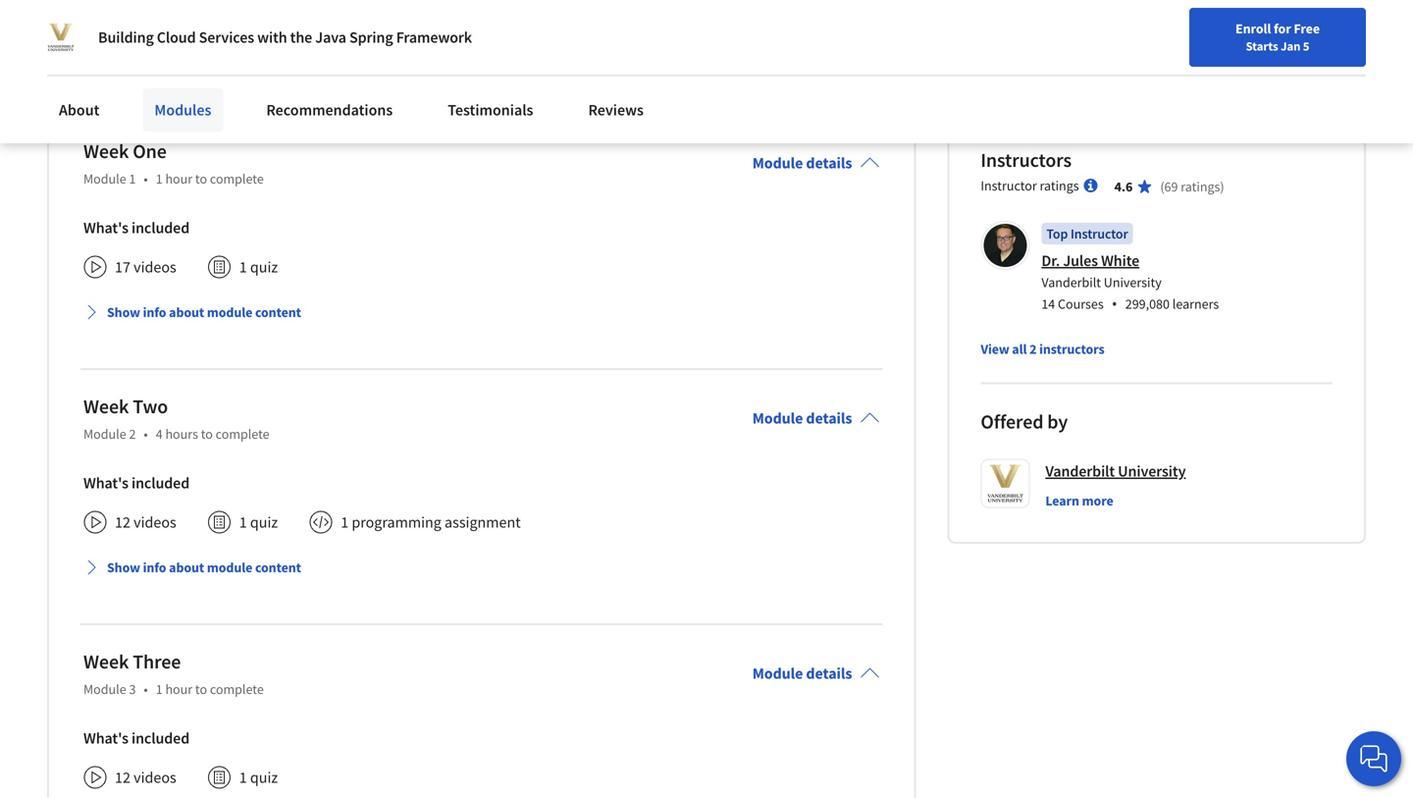 Task type: locate. For each thing, give the bounding box(es) containing it.
0 vertical spatial show info about module content
[[107, 304, 301, 321]]

2 module details from the top
[[753, 409, 853, 428]]

vanderbilt
[[1042, 274, 1102, 291], [1046, 462, 1115, 481]]

what's down week three module 3 • 1 hour to complete
[[83, 729, 129, 748]]

mooc up coursera image
[[77, 0, 119, 3]]

2 vertical spatial module details
[[753, 664, 853, 684]]

cloud up discussions on the top left of the page
[[226, 46, 261, 65]]

1 horizontal spatial build
[[313, 0, 345, 3]]

testimonials
[[448, 100, 534, 120]]

1 info from the top
[[143, 304, 166, 321]]

content for week two
[[255, 559, 301, 577]]

dr. jules white link
[[1042, 251, 1140, 271]]

3 videos from the top
[[134, 768, 176, 788]]

instructor ratings
[[981, 177, 1080, 195]]

learn
[[1046, 492, 1080, 510]]

0 vertical spatial spring
[[402, 5, 443, 24]]

2 details from the top
[[806, 409, 853, 428]]

2 week from the top
[[83, 394, 129, 419]]

about link
[[47, 88, 111, 132]]

instructors
[[1040, 340, 1105, 358]]

1 inside week three module 3 • 1 hour to complete
[[156, 681, 163, 698]]

woven
[[133, 67, 175, 86]]

1 vertical spatial mooc
[[732, 26, 774, 44]]

3
[[129, 681, 136, 698]]

4
[[156, 425, 163, 443]]

build
[[313, 0, 345, 3], [190, 46, 223, 65]]

module
[[207, 304, 253, 321], [207, 559, 253, 577]]

platforms,
[[666, 5, 731, 24], [636, 26, 701, 44]]

will down as
[[778, 26, 799, 44]]

week inside week one module 1 • 1 hour to complete
[[83, 139, 129, 164]]

2 left 4
[[129, 425, 136, 443]]

platforms, down techniques;
[[666, 5, 731, 24]]

2 info from the top
[[143, 559, 166, 577]]

security
[[649, 46, 701, 65]]

1 vertical spatial so
[[444, 67, 459, 86]]

show info about module content for one
[[107, 304, 301, 321]]

2 vertical spatial included
[[132, 729, 190, 748]]

week left two
[[83, 394, 129, 419]]

0 vertical spatial by
[[187, 0, 203, 3]]

0 vertical spatial university
[[1104, 274, 1162, 291]]

1 vertical spatial details
[[806, 409, 853, 428]]

0 vertical spatial complete
[[210, 170, 264, 188]]

• right '3'
[[144, 681, 148, 698]]

0 vertical spatial will
[[778, 26, 799, 44]]

week three module 3 • 1 hour to complete
[[83, 650, 264, 698]]

coursera image
[[24, 16, 148, 47]]

use
[[488, 0, 511, 3]]

university inside "link"
[[1118, 462, 1186, 481]]

vanderbilt university link
[[1046, 459, 1186, 483]]

0 vertical spatial content
[[255, 304, 301, 321]]

cloud up the building at the top left
[[348, 0, 384, 3]]

0 vertical spatial included
[[132, 218, 190, 238]]

0 vertical spatial show info about module content button
[[76, 295, 309, 330]]

module details for three
[[753, 664, 853, 684]]

1 about from the top
[[169, 304, 204, 321]]

0 vertical spatial quiz
[[250, 257, 278, 277]]

2 vertical spatial videos
[[134, 768, 176, 788]]

2 vertical spatial what's included
[[83, 729, 190, 748]]

ratings
[[1040, 177, 1080, 195], [1181, 178, 1221, 196]]

• left 299,080
[[1112, 293, 1118, 314]]

complete for week three
[[210, 681, 264, 698]]

1 vertical spatial show info about module content button
[[76, 550, 309, 585]]

module inside week one module 1 • 1 hour to complete
[[83, 170, 126, 188]]

1 horizontal spatial so
[[444, 67, 459, 86]]

spring inside this mooc describes by example how to build cloud services via the use of object-oriented design techniques; java programming language features; java servlets, the java spring framework; and cloud computing platforms, such as amazon web services.  due to the importance of building secure and scalable mobile/cloud platforms, this mooc will not only show you how to build cloud services, but how to do so securely, scalably, and efficiently. security and scalability topics will be woven into discussions of cloud service creation so that students learn, from the start, how to create robust cloud services.
[[402, 5, 443, 24]]

2 inside week two module 2 • 4 hours to complete
[[129, 425, 136, 443]]

due
[[198, 26, 224, 44]]

the up the building at the top left
[[348, 5, 369, 24]]

included up 17 videos
[[132, 218, 190, 238]]

videos for one
[[134, 257, 176, 277]]

what's included down 4
[[83, 473, 190, 493]]

instructor
[[981, 177, 1038, 195], [1071, 225, 1129, 243]]

3 what's from the top
[[83, 729, 129, 748]]

1 vertical spatial 1 quiz
[[239, 513, 278, 532]]

1 show from the top
[[107, 304, 140, 321]]

• inside week three module 3 • 1 hour to complete
[[144, 681, 148, 698]]

menu item
[[1059, 20, 1186, 83]]

0 vertical spatial vanderbilt
[[1042, 274, 1102, 291]]

1 what's included from the top
[[83, 218, 190, 238]]

vanderbilt university image
[[47, 24, 75, 51]]

2 right all
[[1030, 340, 1037, 358]]

0 vertical spatial 12
[[115, 513, 130, 532]]

hour
[[165, 170, 193, 188], [165, 681, 193, 698]]

cloud down but
[[301, 67, 336, 86]]

and down object-
[[526, 5, 551, 24]]

1 vertical spatial about
[[169, 559, 204, 577]]

quiz
[[250, 257, 278, 277], [250, 513, 278, 532], [250, 768, 278, 788]]

complete inside week two module 2 • 4 hours to complete
[[216, 425, 270, 443]]

module inside week two module 2 • 4 hours to complete
[[83, 425, 126, 443]]

2 quiz from the top
[[250, 513, 278, 532]]

2 what's included from the top
[[83, 473, 190, 493]]

0 vertical spatial videos
[[134, 257, 176, 277]]

and up learn,
[[552, 46, 577, 65]]

more inside button
[[85, 61, 121, 80]]

12 videos down '3'
[[115, 768, 176, 788]]

1 horizontal spatial instructor
[[1071, 225, 1129, 243]]

university
[[1104, 274, 1162, 291], [1118, 462, 1186, 481]]

3 details from the top
[[806, 664, 853, 684]]

• left 4
[[144, 425, 148, 443]]

to right '3'
[[195, 681, 207, 698]]

cloud down object-
[[554, 5, 590, 24]]

1 vertical spatial more
[[1083, 492, 1114, 510]]

mooc down such
[[732, 26, 774, 44]]

0 vertical spatial module details
[[753, 153, 853, 173]]

vanderbilt inside "link"
[[1046, 462, 1115, 481]]

1 vertical spatial university
[[1118, 462, 1186, 481]]

about for week two
[[169, 559, 204, 577]]

spring left do
[[350, 27, 393, 47]]

0 vertical spatial hour
[[165, 170, 193, 188]]

2 content from the top
[[255, 559, 301, 577]]

learners
[[1173, 295, 1220, 313]]

content
[[255, 304, 301, 321], [255, 559, 301, 577]]

cloud down topics
[[47, 88, 82, 106]]

more inside button
[[1083, 492, 1114, 510]]

java down servlets,
[[315, 27, 347, 47]]

hour inside week one module 1 • 1 hour to complete
[[165, 170, 193, 188]]

• down one
[[144, 170, 148, 188]]

1 horizontal spatial mooc
[[732, 26, 774, 44]]

java
[[756, 0, 782, 3], [261, 5, 287, 24], [373, 5, 398, 24], [315, 27, 347, 47]]

2 vertical spatial quiz
[[250, 768, 278, 788]]

1 horizontal spatial of
[[347, 26, 360, 44]]

videos down 4
[[134, 513, 176, 532]]

week
[[83, 139, 129, 164], [83, 394, 129, 419], [83, 650, 129, 674]]

0 vertical spatial more
[[85, 61, 121, 80]]

0 horizontal spatial build
[[190, 46, 223, 65]]

to
[[296, 0, 309, 3], [228, 26, 241, 44], [174, 46, 187, 65], [379, 46, 392, 65], [718, 67, 731, 86], [195, 170, 207, 188], [201, 425, 213, 443], [195, 681, 207, 698]]

what's included down '3'
[[83, 729, 190, 748]]

0 vertical spatial module
[[207, 304, 253, 321]]

build up servlets,
[[313, 0, 345, 3]]

0 vertical spatial 1 quiz
[[239, 257, 278, 277]]

0 vertical spatial week
[[83, 139, 129, 164]]

programming up amazon
[[47, 5, 135, 24]]

info down 17 videos
[[143, 304, 166, 321]]

read more button
[[47, 60, 121, 81]]

• inside week two module 2 • 4 hours to complete
[[144, 425, 148, 443]]

vanderbilt inside top instructor dr. jules white vanderbilt university 14 courses • 299,080 learners
[[1042, 274, 1102, 291]]

so down securely,
[[444, 67, 459, 86]]

to inside week three module 3 • 1 hour to complete
[[195, 681, 207, 698]]

2 show info about module content button from the top
[[76, 550, 309, 585]]

1 vertical spatial content
[[255, 559, 301, 577]]

platforms, up security
[[636, 26, 701, 44]]

0 vertical spatial build
[[313, 0, 345, 3]]

1 12 videos from the top
[[115, 513, 176, 532]]

what's for week one
[[83, 218, 129, 238]]

what's included up 17 videos
[[83, 218, 190, 238]]

vanderbilt up learn more button
[[1046, 462, 1115, 481]]

show
[[78, 46, 112, 65]]

12
[[115, 513, 130, 532], [115, 768, 130, 788]]

1 horizontal spatial by
[[1048, 410, 1068, 434]]

• inside top instructor dr. jules white vanderbilt university 14 courses • 299,080 learners
[[1112, 293, 1118, 314]]

instructor inside top instructor dr. jules white vanderbilt university 14 courses • 299,080 learners
[[1071, 225, 1129, 243]]

complete inside week one module 1 • 1 hour to complete
[[210, 170, 264, 188]]

hour down three
[[165, 681, 193, 698]]

details for three
[[806, 664, 853, 684]]

None search field
[[280, 12, 604, 52]]

2 what's from the top
[[83, 473, 129, 493]]

1 what's from the top
[[83, 218, 129, 238]]

university inside top instructor dr. jules white vanderbilt university 14 courses • 299,080 learners
[[1104, 274, 1162, 291]]

1 content from the top
[[255, 304, 301, 321]]

2 about from the top
[[169, 559, 204, 577]]

1 show info about module content from the top
[[107, 304, 301, 321]]

1 vertical spatial 12 videos
[[115, 768, 176, 788]]

how up service
[[348, 46, 376, 65]]

via
[[442, 0, 460, 3]]

so
[[416, 46, 431, 65], [444, 67, 459, 86]]

for
[[1274, 20, 1292, 37]]

module details
[[753, 153, 853, 173], [753, 409, 853, 428], [753, 664, 853, 684]]

so right do
[[416, 46, 431, 65]]

1 vertical spatial module
[[207, 559, 253, 577]]

java up as
[[756, 0, 782, 3]]

1 vertical spatial quiz
[[250, 513, 278, 532]]

more
[[85, 61, 121, 80], [1083, 492, 1114, 510]]

0 vertical spatial show
[[107, 304, 140, 321]]

only
[[47, 46, 74, 65]]

0 horizontal spatial spring
[[350, 27, 393, 47]]

spring down services
[[402, 5, 443, 24]]

1 vertical spatial 2
[[129, 425, 136, 443]]

servlets,
[[291, 5, 344, 24]]

show for two
[[107, 559, 140, 577]]

3 1 quiz from the top
[[239, 768, 278, 788]]

videos down '3'
[[134, 768, 176, 788]]

complete inside week three module 3 • 1 hour to complete
[[210, 681, 264, 698]]

2 1 quiz from the top
[[239, 513, 278, 532]]

3 what's included from the top
[[83, 729, 190, 748]]

1 quiz from the top
[[250, 257, 278, 277]]

programming left assignment
[[352, 513, 442, 532]]

2 12 videos from the top
[[115, 768, 176, 788]]

0 horizontal spatial more
[[85, 61, 121, 80]]

module for two
[[207, 559, 253, 577]]

by up language
[[187, 0, 203, 3]]

3 week from the top
[[83, 650, 129, 674]]

build down due
[[190, 46, 223, 65]]

2 vertical spatial 1 quiz
[[239, 768, 278, 788]]

2 vertical spatial week
[[83, 650, 129, 674]]

of down services,
[[284, 67, 297, 86]]

0 vertical spatial 12 videos
[[115, 513, 176, 532]]

0 vertical spatial info
[[143, 304, 166, 321]]

1 vertical spatial programming
[[352, 513, 442, 532]]

dr. jules white image
[[984, 224, 1027, 267]]

of
[[514, 0, 527, 3], [347, 26, 360, 44], [284, 67, 297, 86]]

to right hours
[[201, 425, 213, 443]]

1 vertical spatial will
[[89, 67, 110, 86]]

0 vertical spatial details
[[806, 153, 853, 173]]

info
[[143, 304, 166, 321], [143, 559, 166, 577]]

1 vertical spatial complete
[[216, 425, 270, 443]]

1 vertical spatial spring
[[350, 27, 393, 47]]

69
[[1165, 178, 1179, 196]]

view all 2 instructors button
[[981, 339, 1105, 359]]

spring
[[402, 5, 443, 24], [350, 27, 393, 47]]

1 vertical spatial vanderbilt
[[1046, 462, 1115, 481]]

• for three
[[144, 681, 148, 698]]

week inside week three module 3 • 1 hour to complete
[[83, 650, 129, 674]]

vanderbilt university
[[1046, 462, 1186, 481]]

0 horizontal spatial mooc
[[77, 0, 119, 3]]

enroll
[[1236, 20, 1272, 37]]

module for one
[[207, 304, 253, 321]]

1 details from the top
[[806, 153, 853, 173]]

(
[[1161, 178, 1165, 196]]

2 horizontal spatial of
[[514, 0, 527, 3]]

1 included from the top
[[132, 218, 190, 238]]

what's included for two
[[83, 473, 190, 493]]

included for one
[[132, 218, 190, 238]]

what's included
[[83, 218, 190, 238], [83, 473, 190, 493], [83, 729, 190, 748]]

create
[[735, 67, 775, 86]]

1 vertical spatial instructor
[[1071, 225, 1129, 243]]

0 horizontal spatial by
[[187, 0, 203, 3]]

videos for three
[[134, 768, 176, 788]]

what's up 17
[[83, 218, 129, 238]]

week left one
[[83, 139, 129, 164]]

how up with
[[265, 0, 292, 3]]

show info about module content button
[[76, 295, 309, 330], [76, 550, 309, 585]]

0 vertical spatial about
[[169, 304, 204, 321]]

instructor up dr. jules white link
[[1071, 225, 1129, 243]]

1 vertical spatial build
[[190, 46, 223, 65]]

1 horizontal spatial spring
[[402, 5, 443, 24]]

12 for two
[[115, 513, 130, 532]]

recommendations link
[[255, 88, 405, 132]]

0 vertical spatial mooc
[[77, 0, 119, 3]]

1 horizontal spatial programming
[[352, 513, 442, 532]]

of left the building at the top left
[[347, 26, 360, 44]]

1 videos from the top
[[134, 257, 176, 277]]

about for week one
[[169, 304, 204, 321]]

week for week one
[[83, 139, 129, 164]]

hour down one
[[165, 170, 193, 188]]

3 module details from the top
[[753, 664, 853, 684]]

week for week two
[[83, 394, 129, 419]]

1 module from the top
[[207, 304, 253, 321]]

12 videos down 4
[[115, 513, 176, 532]]

17 videos
[[115, 257, 176, 277]]

cloud
[[157, 27, 196, 47]]

java up the building at the top left
[[373, 5, 398, 24]]

3 quiz from the top
[[250, 768, 278, 788]]

0 horizontal spatial so
[[416, 46, 431, 65]]

1 module details from the top
[[753, 153, 853, 173]]

0 horizontal spatial 2
[[129, 425, 136, 443]]

1 vertical spatial what's included
[[83, 473, 190, 493]]

ratings right 69
[[1181, 178, 1221, 196]]

1 quiz
[[239, 257, 278, 277], [239, 513, 278, 532], [239, 768, 278, 788]]

2 show from the top
[[107, 559, 140, 577]]

1 show info about module content button from the top
[[76, 295, 309, 330]]

programming inside this mooc describes by example how to build cloud services via the use of object-oriented design techniques; java programming language features; java servlets, the java spring framework; and cloud computing platforms, such as amazon web services.  due to the importance of building secure and scalable mobile/cloud platforms, this mooc will not only show you how to build cloud services, but how to do so securely, scalably, and efficiently. security and scalability topics will be woven into discussions of cloud service creation so that students learn, from the start, how to create robust cloud services.
[[47, 5, 135, 24]]

will down the show
[[89, 67, 110, 86]]

0 horizontal spatial will
[[89, 67, 110, 86]]

module details for one
[[753, 153, 853, 173]]

1 vertical spatial hour
[[165, 681, 193, 698]]

info for one
[[143, 304, 166, 321]]

videos right 17
[[134, 257, 176, 277]]

vanderbilt down jules
[[1042, 274, 1102, 291]]

0 horizontal spatial programming
[[47, 5, 135, 24]]

week left three
[[83, 650, 129, 674]]

securely,
[[435, 46, 491, 65]]

2 hour from the top
[[165, 681, 193, 698]]

of right use
[[514, 0, 527, 3]]

scalability
[[732, 46, 795, 65]]

info up three
[[143, 559, 166, 577]]

2 module from the top
[[207, 559, 253, 577]]

1 vertical spatial videos
[[134, 513, 176, 532]]

oriented
[[574, 0, 629, 3]]

dr.
[[1042, 251, 1061, 271]]

2 vertical spatial what's
[[83, 729, 129, 748]]

1 1 quiz from the top
[[239, 257, 278, 277]]

2 videos from the top
[[134, 513, 176, 532]]

instructor down instructors
[[981, 177, 1038, 195]]

included for two
[[132, 473, 190, 493]]

2 vertical spatial details
[[806, 664, 853, 684]]

week inside week two module 2 • 4 hours to complete
[[83, 394, 129, 419]]

0 vertical spatial what's
[[83, 218, 129, 238]]

1 vertical spatial show info about module content
[[107, 559, 301, 577]]

3 included from the top
[[132, 729, 190, 748]]

the down servlets,
[[290, 27, 312, 47]]

chat with us image
[[1359, 743, 1390, 775]]

2 vertical spatial complete
[[210, 681, 264, 698]]

• inside week one module 1 • 1 hour to complete
[[144, 170, 148, 188]]

mooc
[[77, 0, 119, 3], [732, 26, 774, 44]]

module inside week three module 3 • 1 hour to complete
[[83, 681, 126, 698]]

efficiently.
[[580, 46, 646, 65]]

week for week three
[[83, 650, 129, 674]]

1 programming assignment
[[341, 513, 521, 532]]

framework
[[396, 27, 472, 47]]

included down '3'
[[132, 729, 190, 748]]

1 12 from the top
[[115, 513, 130, 532]]

1 vertical spatial module details
[[753, 409, 853, 428]]

0 horizontal spatial of
[[284, 67, 297, 86]]

2
[[1030, 340, 1037, 358], [129, 425, 136, 443]]

1 vertical spatial info
[[143, 559, 166, 577]]

0 vertical spatial what's included
[[83, 218, 190, 238]]

1 vertical spatial 12
[[115, 768, 130, 788]]

to left create
[[718, 67, 731, 86]]

1 vertical spatial week
[[83, 394, 129, 419]]

by right offered
[[1048, 410, 1068, 434]]

ratings down instructors
[[1040, 177, 1080, 195]]

1 vertical spatial show
[[107, 559, 140, 577]]

1 vertical spatial what's
[[83, 473, 129, 493]]

1 vertical spatial included
[[132, 473, 190, 493]]

what's down week two module 2 • 4 hours to complete
[[83, 473, 129, 493]]

and down this
[[704, 46, 729, 65]]

included down 4
[[132, 473, 190, 493]]

how up woven
[[143, 46, 170, 65]]

1 hour from the top
[[165, 170, 193, 188]]

0 vertical spatial programming
[[47, 5, 135, 24]]

1 horizontal spatial will
[[778, 26, 799, 44]]

2 12 from the top
[[115, 768, 130, 788]]

robust
[[778, 67, 820, 86]]

view
[[981, 340, 1010, 358]]

4.6
[[1115, 178, 1133, 196]]

2 included from the top
[[132, 473, 190, 493]]

2 show info about module content from the top
[[107, 559, 301, 577]]

details for one
[[806, 153, 853, 173]]

how down security
[[687, 67, 714, 86]]

details for two
[[806, 409, 853, 428]]

hour inside week three module 3 • 1 hour to complete
[[165, 681, 193, 698]]

1
[[129, 170, 136, 188], [156, 170, 163, 188], [239, 257, 247, 277], [239, 513, 247, 532], [341, 513, 349, 532], [156, 681, 163, 698], [239, 768, 247, 788]]

0 vertical spatial of
[[514, 0, 527, 3]]

1 week from the top
[[83, 139, 129, 164]]

included for three
[[132, 729, 190, 748]]

1 horizontal spatial more
[[1083, 492, 1114, 510]]

1 horizontal spatial 2
[[1030, 340, 1037, 358]]

to down modules
[[195, 170, 207, 188]]



Task type: vqa. For each thing, say whether or not it's contained in the screenshot.
The Ready
no



Task type: describe. For each thing, give the bounding box(es) containing it.
5
[[1304, 38, 1310, 54]]

12 videos for two
[[115, 513, 176, 532]]

12 for three
[[115, 768, 130, 788]]

services
[[387, 0, 438, 3]]

top instructor dr. jules white vanderbilt university 14 courses • 299,080 learners
[[1042, 225, 1220, 314]]

with
[[257, 27, 287, 47]]

such
[[735, 5, 765, 24]]

show info about module content button for week two
[[76, 550, 309, 585]]

jules
[[1064, 251, 1099, 271]]

recommendations
[[266, 100, 393, 120]]

1 quiz for week three
[[239, 768, 278, 788]]

design
[[633, 0, 675, 3]]

• for two
[[144, 425, 148, 443]]

info for two
[[143, 559, 166, 577]]

object-
[[531, 0, 574, 3]]

secure
[[418, 26, 461, 44]]

starts
[[1246, 38, 1279, 54]]

read
[[47, 61, 81, 80]]

framework;
[[447, 5, 523, 24]]

white
[[1102, 251, 1140, 271]]

0 vertical spatial so
[[416, 46, 431, 65]]

what's for week two
[[83, 473, 129, 493]]

learn more button
[[1046, 491, 1114, 511]]

offered by
[[981, 410, 1068, 434]]

17
[[115, 257, 130, 277]]

2 inside button
[[1030, 340, 1037, 358]]

that
[[462, 67, 488, 86]]

by inside this mooc describes by example how to build cloud services via the use of object-oriented design techniques; java programming language features; java servlets, the java spring framework; and cloud computing platforms, such as amazon web services.  due to the importance of building secure and scalable mobile/cloud platforms, this mooc will not only show you how to build cloud services, but how to do so securely, scalably, and efficiently. security and scalability topics will be woven into discussions of cloud service creation so that students learn, from the start, how to create robust cloud services.
[[187, 0, 203, 3]]

learn more
[[1046, 492, 1114, 510]]

learn,
[[551, 67, 587, 86]]

courses
[[1058, 295, 1104, 313]]

importance
[[269, 26, 343, 44]]

1 horizontal spatial ratings
[[1181, 178, 1221, 196]]

be
[[114, 67, 130, 86]]

to up servlets,
[[296, 0, 309, 3]]

what's included for three
[[83, 729, 190, 748]]

reviews
[[589, 100, 644, 120]]

complete for week one
[[210, 170, 264, 188]]

to down features;
[[228, 26, 241, 44]]

creation
[[388, 67, 440, 86]]

scalable
[[493, 26, 544, 44]]

to inside week two module 2 • 4 hours to complete
[[201, 425, 213, 443]]

building cloud services with the java spring framework
[[98, 27, 472, 47]]

assignment
[[445, 513, 521, 532]]

this mooc describes by example how to build cloud services via the use of object-oriented design techniques; java programming language features; java servlets, the java spring framework; and cloud computing platforms, such as amazon web services.  due to the importance of building secure and scalable mobile/cloud platforms, this mooc will not only show you how to build cloud services, but how to do so securely, scalably, and efficiently. security and scalability topics will be woven into discussions of cloud service creation so that students learn, from the start, how to create robust cloud services.
[[47, 0, 828, 106]]

show for one
[[107, 304, 140, 321]]

week two module 2 • 4 hours to complete
[[83, 394, 270, 443]]

services,
[[265, 46, 319, 65]]

read more
[[47, 61, 121, 80]]

three
[[133, 650, 181, 674]]

• for one
[[144, 170, 148, 188]]

complete for week two
[[216, 425, 270, 443]]

as
[[768, 5, 783, 24]]

computing
[[593, 5, 662, 24]]

start,
[[650, 67, 683, 86]]

1 quiz for week one
[[239, 257, 278, 277]]

reviews link
[[577, 88, 656, 132]]

building
[[363, 26, 415, 44]]

more for learn more
[[1083, 492, 1114, 510]]

12 videos for three
[[115, 768, 176, 788]]

to inside week one module 1 • 1 hour to complete
[[195, 170, 207, 188]]

hours
[[165, 425, 198, 443]]

view all 2 instructors
[[981, 340, 1105, 358]]

services.
[[135, 26, 191, 44]]

offered
[[981, 410, 1044, 434]]

to up into
[[174, 46, 187, 65]]

hour for one
[[165, 170, 193, 188]]

and down framework;
[[465, 26, 489, 44]]

services.
[[86, 88, 141, 106]]

2 vertical spatial of
[[284, 67, 297, 86]]

modules
[[155, 100, 211, 120]]

to left do
[[379, 46, 392, 65]]

do
[[396, 46, 413, 65]]

about
[[59, 100, 100, 120]]

1 vertical spatial of
[[347, 26, 360, 44]]

this
[[47, 0, 73, 3]]

hour for three
[[165, 681, 193, 698]]

java up with
[[261, 5, 287, 24]]

1 vertical spatial platforms,
[[636, 26, 701, 44]]

enroll for free starts jan 5
[[1236, 20, 1321, 54]]

students
[[492, 67, 548, 86]]

what's for week three
[[83, 729, 129, 748]]

more for read more
[[85, 61, 121, 80]]

the up framework;
[[463, 0, 484, 3]]

two
[[133, 394, 168, 419]]

this
[[705, 26, 728, 44]]

1 quiz for week two
[[239, 513, 278, 532]]

module details for two
[[753, 409, 853, 428]]

1 vertical spatial by
[[1048, 410, 1068, 434]]

show info about module content for two
[[107, 559, 301, 577]]

the down features;
[[245, 26, 266, 44]]

language
[[139, 5, 197, 24]]

all
[[1013, 340, 1027, 358]]

14
[[1042, 295, 1056, 313]]

free
[[1294, 20, 1321, 37]]

)
[[1221, 178, 1225, 196]]

modules link
[[143, 88, 223, 132]]

quiz for week two
[[250, 513, 278, 532]]

techniques;
[[678, 0, 753, 3]]

the right "from"
[[626, 67, 647, 86]]

example
[[206, 0, 261, 3]]

you
[[115, 46, 139, 65]]

describes
[[123, 0, 184, 3]]

videos for two
[[134, 513, 176, 532]]

web
[[103, 26, 132, 44]]

topics
[[47, 67, 85, 86]]

instructors
[[981, 148, 1072, 173]]

0 horizontal spatial ratings
[[1040, 177, 1080, 195]]

services
[[199, 27, 254, 47]]

mobile/cloud
[[548, 26, 632, 44]]

top
[[1047, 225, 1069, 243]]

quiz for week three
[[250, 768, 278, 788]]

0 vertical spatial platforms,
[[666, 5, 731, 24]]

0 horizontal spatial instructor
[[981, 177, 1038, 195]]

show info about module content button for week one
[[76, 295, 309, 330]]

content for week one
[[255, 304, 301, 321]]

what's included for one
[[83, 218, 190, 238]]

not
[[803, 26, 824, 44]]

299,080
[[1126, 295, 1170, 313]]

quiz for week one
[[250, 257, 278, 277]]



